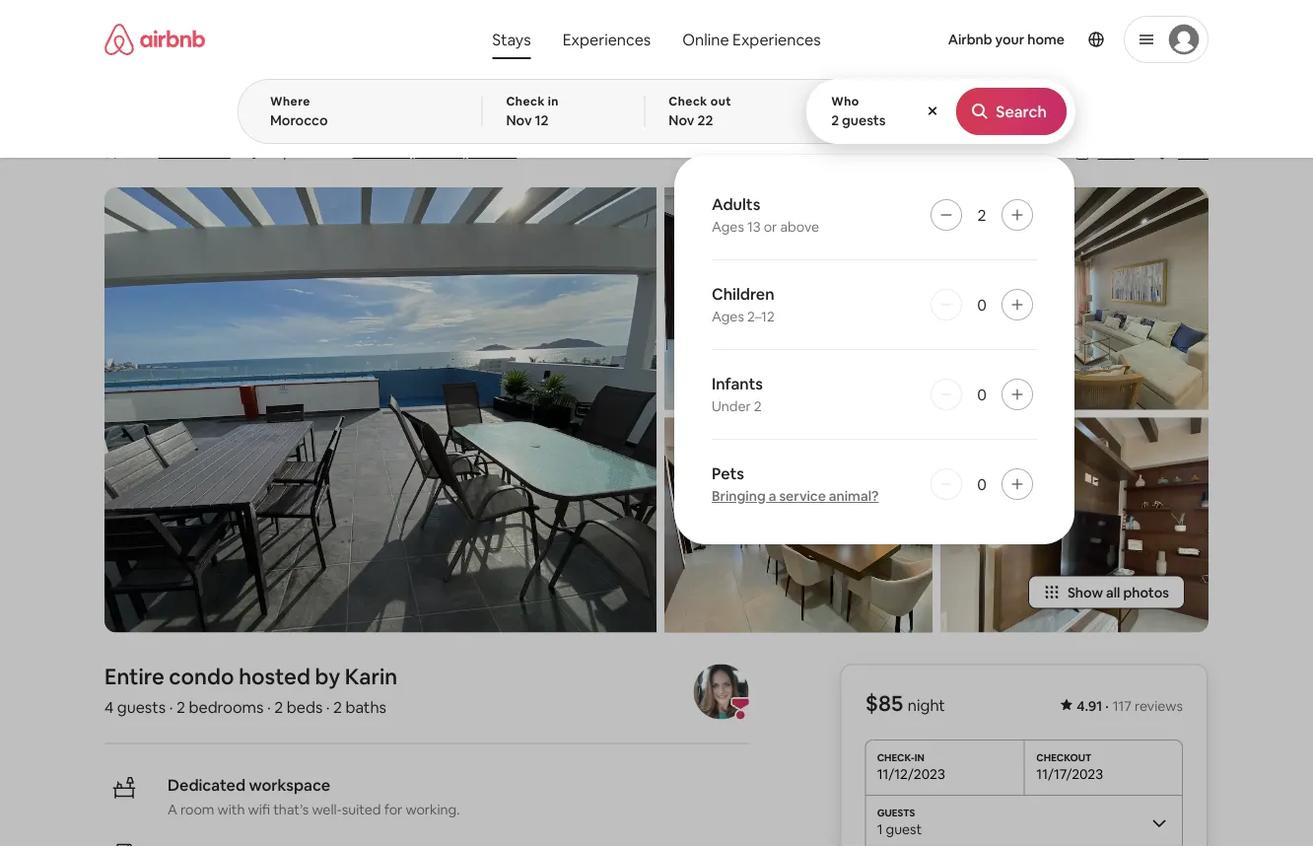 Task type: describe. For each thing, give the bounding box(es) containing it.
room
[[180, 800, 215, 818]]

out
[[711, 94, 732, 109]]

night
[[908, 695, 946, 715]]

suited
[[342, 800, 381, 818]]

guests inside who 2 guests
[[842, 111, 886, 129]]

$85 night
[[866, 689, 946, 717]]

the
[[630, 101, 671, 134]]

boardwalk
[[676, 101, 804, 134]]

on
[[594, 101, 625, 134]]

entire condo hosted by karin 4 guests · 2 bedrooms · 2 beds · 2 baths
[[105, 663, 398, 718]]

nov for nov 22
[[669, 111, 695, 129]]

none search field containing stays
[[238, 0, 1076, 545]]

0 vertical spatial with
[[375, 101, 428, 134]]

save button
[[1147, 136, 1217, 170]]

1 horizontal spatial 4.91 · 117 reviews
[[1077, 697, 1184, 715]]

a
[[168, 800, 177, 818]]

online
[[683, 29, 730, 49]]

experiences button
[[547, 20, 667, 59]]

modern apartment with a pool, 200m on the boardwalk
[[140, 101, 804, 134]]

above
[[781, 218, 820, 236]]

check for 22
[[669, 94, 708, 109]]

online experiences
[[683, 29, 821, 49]]

photos
[[1124, 583, 1170, 601]]

modern apartment with a pool, 200m on the boardwalk image 1 image
[[105, 187, 657, 633]]

mexico
[[471, 143, 517, 161]]

11/12/2023
[[878, 765, 946, 783]]

your
[[996, 31, 1025, 48]]

or
[[764, 218, 778, 236]]

0 for pets
[[978, 474, 987, 494]]

that's
[[273, 800, 309, 818]]

bringing a service animal? button
[[712, 487, 879, 505]]

share
[[1099, 144, 1135, 162]]

airbnb
[[949, 31, 993, 48]]

bringing
[[712, 487, 766, 505]]

adults
[[712, 194, 761, 214]]

share button
[[1067, 136, 1143, 170]]

airbnb your home
[[949, 31, 1065, 48]]

what can we help you find? tab list
[[477, 20, 667, 59]]

check in nov 12
[[507, 94, 559, 129]]

baths
[[346, 697, 387, 718]]

condo
[[169, 663, 234, 691]]

1 horizontal spatial 4.91
[[1077, 697, 1103, 715]]

guests inside entire condo hosted by karin 4 guests · 2 bedrooms · 2 beds · 2 baths
[[117, 697, 166, 718]]

modern apartment with a pool, 200m on the boardwalk image 3 image
[[665, 418, 933, 633]]

for
[[384, 800, 403, 818]]

entire
[[105, 663, 164, 691]]

who 2 guests
[[832, 94, 886, 129]]

4
[[105, 697, 114, 718]]

adults ages 13 or above
[[712, 194, 820, 236]]

save
[[1179, 144, 1209, 162]]

apartment
[[239, 101, 369, 134]]

ages for children
[[712, 308, 745, 326]]

22
[[698, 111, 714, 129]]

under
[[712, 398, 751, 415]]

modern apartment with a pool, 200m on the boardwalk image 5 image
[[941, 418, 1209, 633]]

check out nov 22
[[669, 94, 732, 129]]

children ages 2–12
[[712, 284, 775, 326]]



Task type: vqa. For each thing, say whether or not it's contained in the screenshot.
American Express Card icon
no



Task type: locate. For each thing, give the bounding box(es) containing it.
hosted
[[239, 663, 311, 691]]

nov inside check out nov 22
[[669, 111, 695, 129]]

ages down adults
[[712, 218, 745, 236]]

1 horizontal spatial guests
[[842, 111, 886, 129]]

well-
[[312, 800, 342, 818]]

infants
[[712, 373, 763, 394]]

show all photos button
[[1029, 575, 1186, 609]]

0 for children
[[978, 294, 987, 315]]

2 experiences from the left
[[733, 29, 821, 49]]

dedicated
[[168, 775, 246, 795]]

ages for adults
[[712, 218, 745, 236]]

0 vertical spatial 4.91
[[122, 143, 148, 161]]

dedicated workspace a room with wifi that's well-suited for working.
[[168, 775, 460, 818]]

0 vertical spatial reviews
[[181, 143, 231, 161]]

12
[[535, 111, 549, 129]]

1 vertical spatial guests
[[117, 697, 166, 718]]

a up sinaloa,
[[433, 101, 447, 134]]

who
[[832, 94, 860, 109]]

reviews
[[181, 143, 231, 161], [1135, 697, 1184, 715]]

beds
[[287, 697, 323, 718]]

mazatlán,
[[353, 143, 415, 161]]

1 ages from the top
[[712, 218, 745, 236]]

tab panel containing adults
[[238, 79, 1076, 545]]

2 ages from the top
[[712, 308, 745, 326]]

2
[[832, 111, 840, 129], [978, 205, 987, 225], [754, 398, 762, 415], [176, 697, 185, 718], [274, 697, 283, 718], [333, 697, 342, 718]]

where
[[270, 94, 310, 109]]

13
[[748, 218, 761, 236]]

sinaloa,
[[418, 143, 468, 161]]

pool,
[[453, 101, 513, 134]]

2 nov from the left
[[669, 111, 695, 129]]

profile element
[[854, 0, 1209, 79]]

guests
[[842, 111, 886, 129], [117, 697, 166, 718]]

nov left 22
[[669, 111, 695, 129]]

3 0 from the top
[[978, 474, 987, 494]]

󰀃
[[250, 143, 258, 161]]

Where field
[[270, 111, 450, 129]]

modern apartment with a pool, 200m on the boardwalk image 2 image
[[665, 187, 933, 410]]

stays
[[493, 29, 531, 49]]

in
[[548, 94, 559, 109]]

with
[[375, 101, 428, 134], [218, 800, 245, 818]]

nov for nov 12
[[507, 111, 532, 129]]

2 vertical spatial 0
[[978, 474, 987, 494]]

working.
[[406, 800, 460, 818]]

·
[[151, 143, 154, 161], [239, 144, 242, 164], [341, 144, 345, 164], [1106, 697, 1109, 715], [169, 697, 173, 718], [267, 697, 271, 718], [326, 697, 330, 718]]

0 vertical spatial guests
[[842, 111, 886, 129]]

4.91 left 117 reviews button on the left top of the page
[[122, 143, 148, 161]]

1 experiences from the left
[[563, 29, 651, 49]]

experiences right online
[[733, 29, 821, 49]]

wifi
[[248, 800, 270, 818]]

check inside check in nov 12
[[507, 94, 545, 109]]

None search field
[[238, 0, 1076, 545]]

tab panel
[[238, 79, 1076, 545]]

0 horizontal spatial guests
[[117, 697, 166, 718]]

all
[[1107, 583, 1121, 601]]

with up mazatlán,
[[375, 101, 428, 134]]

0 vertical spatial a
[[433, 101, 447, 134]]

pets bringing a service animal?
[[712, 463, 879, 505]]

0 horizontal spatial nov
[[507, 111, 532, 129]]

1 vertical spatial reviews
[[1135, 697, 1184, 715]]

0 horizontal spatial reviews
[[181, 143, 231, 161]]

nov
[[507, 111, 532, 129], [669, 111, 695, 129]]

0
[[978, 294, 987, 315], [978, 384, 987, 404], [978, 474, 987, 494]]

· inside · mazatlán, sinaloa, mexico
[[341, 144, 345, 164]]

by karin
[[315, 663, 398, 691]]

1 horizontal spatial experiences
[[733, 29, 821, 49]]

bedrooms
[[189, 697, 264, 718]]

guests down who
[[842, 111, 886, 129]]

stays button
[[477, 20, 547, 59]]

0 horizontal spatial check
[[507, 94, 545, 109]]

superhost
[[268, 143, 333, 161]]

check inside check out nov 22
[[669, 94, 708, 109]]

infants under 2
[[712, 373, 763, 415]]

a inside pets bringing a service animal?
[[769, 487, 777, 505]]

0 for infants
[[978, 384, 987, 404]]

117
[[158, 143, 178, 161], [1113, 697, 1132, 715]]

1 horizontal spatial nov
[[669, 111, 695, 129]]

mazatlán, sinaloa, mexico button
[[353, 140, 517, 164]]

1 vertical spatial ages
[[712, 308, 745, 326]]

0 vertical spatial 0
[[978, 294, 987, 315]]

0 vertical spatial ages
[[712, 218, 745, 236]]

ages inside adults ages 13 or above
[[712, 218, 745, 236]]

2 inside who 2 guests
[[832, 111, 840, 129]]

200m
[[519, 101, 588, 134]]

117 reviews button
[[158, 142, 231, 162]]

check
[[507, 94, 545, 109], [669, 94, 708, 109]]

1 horizontal spatial with
[[375, 101, 428, 134]]

2 check from the left
[[669, 94, 708, 109]]

a left service
[[769, 487, 777, 505]]

11/17/2023
[[1037, 765, 1104, 783]]

4.91
[[122, 143, 148, 161], [1077, 697, 1103, 715]]

service
[[780, 487, 826, 505]]

ages
[[712, 218, 745, 236], [712, 308, 745, 326]]

guests down entire
[[117, 697, 166, 718]]

1 vertical spatial 0
[[978, 384, 987, 404]]

pets
[[712, 463, 745, 483]]

with left wifi in the left bottom of the page
[[218, 800, 245, 818]]

2–12
[[748, 308, 775, 326]]

ages down children
[[712, 308, 745, 326]]

2 inside infants under 2
[[754, 398, 762, 415]]

nov inside check in nov 12
[[507, 111, 532, 129]]

with inside dedicated workspace a room with wifi that's well-suited for working.
[[218, 800, 245, 818]]

airbnb your home link
[[937, 19, 1077, 60]]

1 vertical spatial a
[[769, 487, 777, 505]]

· mazatlán, sinaloa, mexico
[[341, 143, 517, 164]]

1 nov from the left
[[507, 111, 532, 129]]

1 horizontal spatial check
[[669, 94, 708, 109]]

a
[[433, 101, 447, 134], [769, 487, 777, 505]]

1 horizontal spatial 117
[[1113, 697, 1132, 715]]

0 horizontal spatial 4.91 · 117 reviews
[[122, 143, 231, 161]]

animal?
[[829, 487, 879, 505]]

1 vertical spatial 4.91
[[1077, 697, 1103, 715]]

0 horizontal spatial 117
[[158, 143, 178, 161]]

check up 22
[[669, 94, 708, 109]]

ages inside children ages 2–12
[[712, 308, 745, 326]]

check up 12 at the top left
[[507, 94, 545, 109]]

experiences inside 'button'
[[563, 29, 651, 49]]

$85
[[866, 689, 904, 717]]

nov left 12 at the top left
[[507, 111, 532, 129]]

1 vertical spatial 117
[[1113, 697, 1132, 715]]

1 vertical spatial 4.91 · 117 reviews
[[1077, 697, 1184, 715]]

experiences up on
[[563, 29, 651, 49]]

0 horizontal spatial a
[[433, 101, 447, 134]]

children
[[712, 284, 775, 304]]

0 vertical spatial 117
[[158, 143, 178, 161]]

show all photos
[[1068, 583, 1170, 601]]

0 horizontal spatial 4.91
[[122, 143, 148, 161]]

0 vertical spatial 4.91 · 117 reviews
[[122, 143, 231, 161]]

4.91 · 117 reviews down the modern
[[122, 143, 231, 161]]

workspace
[[249, 775, 331, 795]]

1 check from the left
[[507, 94, 545, 109]]

modern apartment with a pool, 200m on the boardwalk image 4 image
[[941, 187, 1209, 410]]

0 horizontal spatial experiences
[[563, 29, 651, 49]]

1 vertical spatial with
[[218, 800, 245, 818]]

4.91 · 117 reviews
[[122, 143, 231, 161], [1077, 697, 1184, 715]]

1 horizontal spatial a
[[769, 487, 777, 505]]

show
[[1068, 583, 1104, 601]]

4.91 up 11/17/2023
[[1077, 697, 1103, 715]]

experiences
[[563, 29, 651, 49], [733, 29, 821, 49]]

0 horizontal spatial with
[[218, 800, 245, 818]]

home
[[1028, 31, 1065, 48]]

karin is a superhost. learn more about karin. image
[[694, 664, 749, 719], [694, 664, 749, 719]]

1 horizontal spatial reviews
[[1135, 697, 1184, 715]]

online experiences link
[[667, 20, 837, 59]]

1 0 from the top
[[978, 294, 987, 315]]

check for 12
[[507, 94, 545, 109]]

modern
[[140, 101, 234, 134]]

4.91 · 117 reviews up 11/17/2023
[[1077, 697, 1184, 715]]

2 0 from the top
[[978, 384, 987, 404]]



